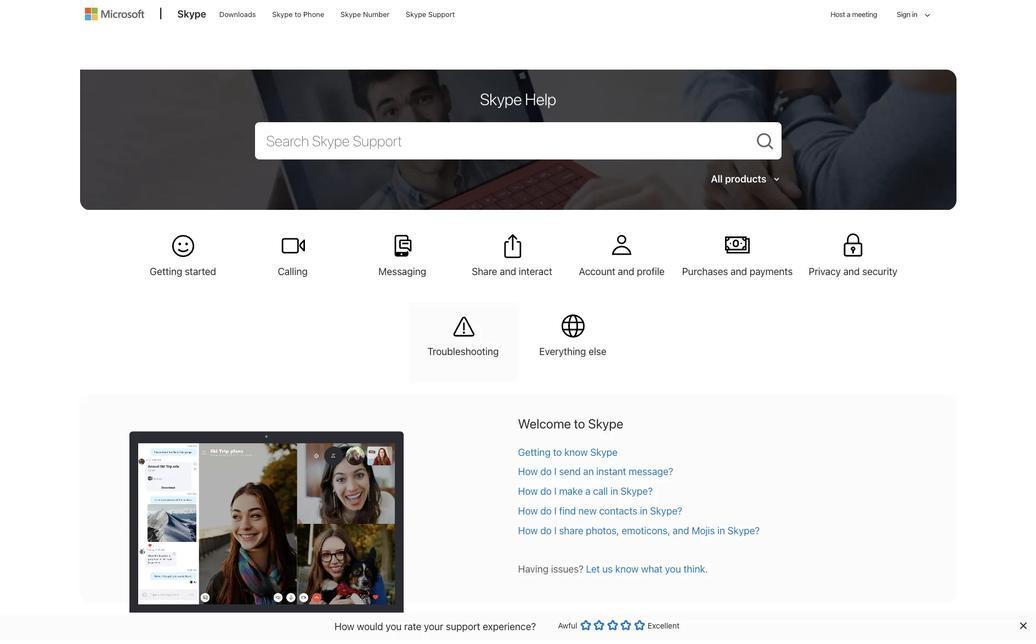 Task type: describe. For each thing, give the bounding box(es) containing it.
everything else link
[[518, 303, 628, 383]]

mojis
[[692, 526, 715, 537]]

messaging
[[379, 266, 426, 277]]

skype for skype help
[[480, 89, 522, 108]]

let us know what you think. button
[[586, 564, 708, 576]]

skype to phone
[[272, 10, 324, 19]]

i for send
[[554, 467, 557, 478]]

getting started link
[[128, 222, 238, 303]]

to for welcome
[[574, 416, 585, 431]]

how would you rate your support experience? list box
[[580, 618, 645, 637]]

an
[[583, 467, 594, 478]]

share
[[472, 266, 497, 277]]

skype number link
[[336, 1, 395, 27]]

what
[[641, 564, 663, 576]]

a inside how do i make a call in skype? link
[[585, 486, 591, 498]]

skype link
[[172, 1, 212, 30]]

skype support
[[406, 10, 455, 19]]

find
[[559, 506, 576, 517]]

skype up getting to know skype
[[588, 416, 624, 431]]

getting for getting to know skype
[[518, 447, 551, 458]]

started
[[185, 266, 216, 277]]

and inside welcome to skype region
[[673, 526, 689, 537]]

welcome to skype
[[518, 416, 624, 431]]

skype? for how do i make a call in skype?
[[621, 486, 653, 498]]

share and interact
[[472, 266, 552, 277]]

Search Skype Support text field
[[255, 122, 781, 159]]

a inside host a meeting link
[[847, 10, 851, 19]]

privacy
[[809, 266, 841, 277]]

skype? for how do i find new contacts in skype?
[[650, 506, 682, 517]]

account and profile link
[[567, 222, 677, 303]]

how do i find new contacts in skype?
[[518, 506, 682, 517]]

think.
[[684, 564, 708, 576]]

downloads
[[219, 10, 256, 19]]

troubleshooting
[[428, 346, 499, 357]]

your
[[424, 621, 443, 633]]

in inside sign in link
[[912, 10, 918, 19]]

awful
[[558, 622, 577, 631]]

2 option from the left
[[594, 620, 605, 631]]

how would you rate your support experience?
[[335, 621, 536, 633]]

account
[[579, 266, 616, 277]]

everything
[[539, 346, 586, 357]]

share
[[559, 526, 584, 537]]

and for purchases
[[731, 266, 747, 277]]

how do i share photos, emoticons, and mojis in skype? link
[[518, 525, 935, 538]]

troubleshooting link
[[408, 303, 518, 383]]

having issues? let us know what you think.
[[518, 564, 708, 576]]

help
[[525, 89, 556, 108]]

in inside how do i find new contacts in skype? link
[[640, 506, 648, 517]]

sign in
[[897, 10, 918, 19]]

and for account
[[618, 266, 635, 277]]

call
[[593, 486, 608, 498]]

send
[[559, 467, 581, 478]]

how for how would you rate your support experience?
[[335, 621, 354, 633]]

navigation containing host a meeting
[[822, 0, 943, 31]]

privacy and security link
[[798, 222, 908, 303]]

welcome
[[518, 416, 571, 431]]

4 option from the left
[[621, 620, 632, 631]]

meeting
[[852, 10, 877, 19]]

getting to know skype
[[518, 447, 618, 458]]

i for make
[[554, 486, 557, 498]]

purchases and payments
[[682, 266, 793, 277]]

excellent
[[648, 622, 680, 631]]



Task type: locate. For each thing, give the bounding box(es) containing it.
how for how do i share photos, emoticons, and mojis in skype?
[[518, 526, 538, 537]]

how do i make a call in skype?
[[518, 486, 653, 498]]

getting started
[[150, 266, 216, 277]]

and right share
[[500, 266, 516, 277]]

2 vertical spatial skype?
[[728, 526, 760, 537]]

1 option from the left
[[580, 620, 591, 631]]

privacy and security
[[809, 266, 898, 277]]

getting
[[150, 266, 182, 277], [518, 447, 551, 458]]

getting to know skype link
[[518, 446, 935, 459]]

and right privacy
[[844, 266, 860, 277]]

3 i from the top
[[554, 506, 557, 517]]

1 vertical spatial skype?
[[650, 506, 682, 517]]

2 i from the top
[[554, 486, 557, 498]]

photos,
[[586, 526, 619, 537]]

how left make
[[518, 486, 538, 498]]

i for find
[[554, 506, 557, 517]]

how do i make a call in skype? link
[[518, 486, 935, 499]]

and for share
[[500, 266, 516, 277]]

3 option from the left
[[607, 620, 618, 631]]

in
[[912, 10, 918, 19], [611, 486, 618, 498], [640, 506, 648, 517], [718, 526, 725, 537]]

skype for skype support
[[406, 10, 426, 19]]

1 vertical spatial a
[[585, 486, 591, 498]]

do for send
[[540, 467, 552, 478]]

do left share
[[540, 526, 552, 537]]

in inside how do i make a call in skype? link
[[611, 486, 618, 498]]

sign
[[897, 10, 911, 19]]

purchases
[[682, 266, 728, 277]]

2 horizontal spatial to
[[574, 416, 585, 431]]

in right 'mojis'
[[718, 526, 725, 537]]

skype left help
[[480, 89, 522, 108]]

calling
[[278, 266, 308, 277]]

0 horizontal spatial a
[[585, 486, 591, 498]]

skype left number
[[341, 10, 361, 19]]

3 do from the top
[[540, 506, 552, 517]]

navigation
[[822, 0, 943, 31]]

4 i from the top
[[554, 526, 557, 537]]

skype to phone link
[[267, 1, 329, 27]]

skype for skype to phone
[[272, 10, 293, 19]]

messaging link
[[348, 222, 457, 303]]

skype
[[177, 8, 206, 20], [272, 10, 293, 19], [341, 10, 361, 19], [406, 10, 426, 19], [480, 89, 522, 108], [588, 416, 624, 431], [590, 447, 618, 458]]

skype left the support
[[406, 10, 426, 19]]

phone
[[303, 10, 324, 19]]

getting down welcome
[[518, 447, 551, 458]]

how
[[518, 467, 538, 478], [518, 486, 538, 498], [518, 506, 538, 517], [518, 526, 538, 537], [335, 621, 354, 633]]

do left make
[[540, 486, 552, 498]]

in up the emoticons,
[[640, 506, 648, 517]]

would
[[357, 621, 383, 633]]

how inside how do i share photos, emoticons, and mojis in skype? link
[[518, 526, 538, 537]]

and left profile
[[618, 266, 635, 277]]

how for how do i send an instant message?
[[518, 467, 538, 478]]

1 do from the top
[[540, 467, 552, 478]]

and left payments
[[731, 266, 747, 277]]

host a meeting
[[831, 10, 877, 19]]

0 horizontal spatial getting
[[150, 266, 182, 277]]

0 vertical spatial you
[[665, 564, 681, 576]]

i left make
[[554, 486, 557, 498]]

and
[[500, 266, 516, 277], [618, 266, 635, 277], [731, 266, 747, 277], [844, 266, 860, 277], [673, 526, 689, 537]]

how for how do i find new contacts in skype?
[[518, 506, 538, 517]]

do left find
[[540, 506, 552, 517]]

0 vertical spatial to
[[295, 10, 301, 19]]

support
[[428, 10, 455, 19]]

welcome to skype region
[[518, 416, 935, 581]]

how inside how do i find new contacts in skype? link
[[518, 506, 538, 517]]

i left find
[[554, 506, 557, 517]]

1 horizontal spatial a
[[847, 10, 851, 19]]

us
[[603, 564, 613, 576]]

know right the us at the right
[[615, 564, 639, 576]]

getting left started
[[150, 266, 182, 277]]

contacts
[[599, 506, 638, 517]]

emoticons,
[[622, 526, 670, 537]]

dismiss the survey image
[[1019, 622, 1028, 631]]

2 vertical spatial to
[[553, 447, 562, 458]]

calling link
[[238, 222, 348, 303]]

to up send
[[553, 447, 562, 458]]

to for getting
[[553, 447, 562, 458]]

microsoft image
[[85, 8, 144, 20]]

0 horizontal spatial you
[[386, 621, 402, 633]]

1 horizontal spatial know
[[615, 564, 639, 576]]

skype? down how do i find new contacts in skype? link
[[728, 526, 760, 537]]

do for find
[[540, 506, 552, 517]]

0 vertical spatial know
[[565, 447, 588, 458]]

getting for getting started
[[150, 266, 182, 277]]

how up having
[[518, 526, 538, 537]]

new
[[579, 506, 597, 517]]

how inside how do i make a call in skype? link
[[518, 486, 538, 498]]

profile
[[637, 266, 665, 277]]

menu bar
[[822, 0, 943, 31]]

number
[[363, 10, 390, 19]]

know up send
[[565, 447, 588, 458]]

how do i send an instant message?
[[518, 467, 673, 478]]

you inside welcome to skype region
[[665, 564, 681, 576]]

sign in link
[[887, 0, 934, 31]]

account and profile
[[579, 266, 665, 277]]

let
[[586, 564, 600, 576]]

rate
[[404, 621, 422, 633]]

do left send
[[540, 467, 552, 478]]

how do i share photos, emoticons, and mojis in skype?
[[518, 526, 760, 537]]

a right host
[[847, 10, 851, 19]]

skype for skype
[[177, 8, 206, 20]]

how for how do i make a call in skype?
[[518, 486, 538, 498]]

you
[[665, 564, 681, 576], [386, 621, 402, 633]]

skype support link
[[401, 1, 460, 27]]

else
[[589, 346, 607, 357]]

instant
[[596, 467, 626, 478]]

1 horizontal spatial to
[[553, 447, 562, 458]]

how do i send an instant message? link
[[518, 466, 935, 479]]

how left find
[[518, 506, 538, 517]]

host
[[831, 10, 845, 19]]

skype? inside how do i make a call in skype? link
[[621, 486, 653, 498]]

how inside how do i send an instant message? link
[[518, 467, 538, 478]]

and for privacy
[[844, 266, 860, 277]]

menu bar containing host a meeting
[[822, 0, 943, 31]]

skype help
[[480, 89, 556, 108]]

skype? down the message?
[[621, 486, 653, 498]]

security
[[862, 266, 898, 277]]

skype up instant
[[590, 447, 618, 458]]

do for share
[[540, 526, 552, 537]]

0 vertical spatial skype?
[[621, 486, 653, 498]]

and left 'mojis'
[[673, 526, 689, 537]]

how left would
[[335, 621, 354, 633]]

i for share
[[554, 526, 557, 537]]

0 horizontal spatial know
[[565, 447, 588, 458]]

support
[[446, 621, 480, 633]]

i
[[554, 467, 557, 478], [554, 486, 557, 498], [554, 506, 557, 517], [554, 526, 557, 537]]

issues?
[[551, 564, 584, 576]]

and inside 'link'
[[731, 266, 747, 277]]

make
[[559, 486, 583, 498]]

1 vertical spatial to
[[574, 416, 585, 431]]

do
[[540, 467, 552, 478], [540, 486, 552, 498], [540, 506, 552, 517], [540, 526, 552, 537]]

1 vertical spatial you
[[386, 621, 402, 633]]

know
[[565, 447, 588, 458], [615, 564, 639, 576]]

skype left downloads link
[[177, 8, 206, 20]]

share and interact link
[[457, 222, 567, 303]]

in right 'call'
[[611, 486, 618, 498]]

1 i from the top
[[554, 467, 557, 478]]

interact
[[519, 266, 552, 277]]

message?
[[629, 467, 673, 478]]

everything else
[[539, 346, 607, 357]]

i left share
[[554, 526, 557, 537]]

getting inside welcome to skype region
[[518, 447, 551, 458]]

skype?
[[621, 486, 653, 498], [650, 506, 682, 517], [728, 526, 760, 537]]

in right "sign"
[[912, 10, 918, 19]]

to for skype
[[295, 10, 301, 19]]

in inside how do i share photos, emoticons, and mojis in skype? link
[[718, 526, 725, 537]]

1 horizontal spatial getting
[[518, 447, 551, 458]]

do for make
[[540, 486, 552, 498]]

how left send
[[518, 467, 538, 478]]

to up getting to know skype
[[574, 416, 585, 431]]

i left send
[[554, 467, 557, 478]]

a left 'call'
[[585, 486, 591, 498]]

skype? up the emoticons,
[[650, 506, 682, 517]]

0 vertical spatial a
[[847, 10, 851, 19]]

0 vertical spatial getting
[[150, 266, 182, 277]]

skype? inside how do i share photos, emoticons, and mojis in skype? link
[[728, 526, 760, 537]]

to
[[295, 10, 301, 19], [574, 416, 585, 431], [553, 447, 562, 458]]

payments
[[750, 266, 793, 277]]

experience?
[[483, 621, 536, 633]]

purchases and payments link
[[677, 222, 798, 303]]

having
[[518, 564, 549, 576]]

you right 'what'
[[665, 564, 681, 576]]

skype for skype number
[[341, 10, 361, 19]]

you left rate
[[386, 621, 402, 633]]

5 option from the left
[[634, 620, 645, 631]]

to left phone
[[295, 10, 301, 19]]

skype left phone
[[272, 10, 293, 19]]

option
[[580, 620, 591, 631], [594, 620, 605, 631], [607, 620, 618, 631], [621, 620, 632, 631], [634, 620, 645, 631]]

2 do from the top
[[540, 486, 552, 498]]

1 horizontal spatial you
[[665, 564, 681, 576]]

1 vertical spatial know
[[615, 564, 639, 576]]

downloads link
[[214, 1, 261, 27]]

skype number
[[341, 10, 390, 19]]

0 horizontal spatial to
[[295, 10, 301, 19]]

skype? inside how do i find new contacts in skype? link
[[650, 506, 682, 517]]

how do i find new contacts in skype? link
[[518, 505, 935, 519]]

host a meeting link
[[822, 1, 886, 29]]

4 do from the top
[[540, 526, 552, 537]]

1 vertical spatial getting
[[518, 447, 551, 458]]



Task type: vqa. For each thing, say whether or not it's contained in the screenshot.
leftmost the can
no



